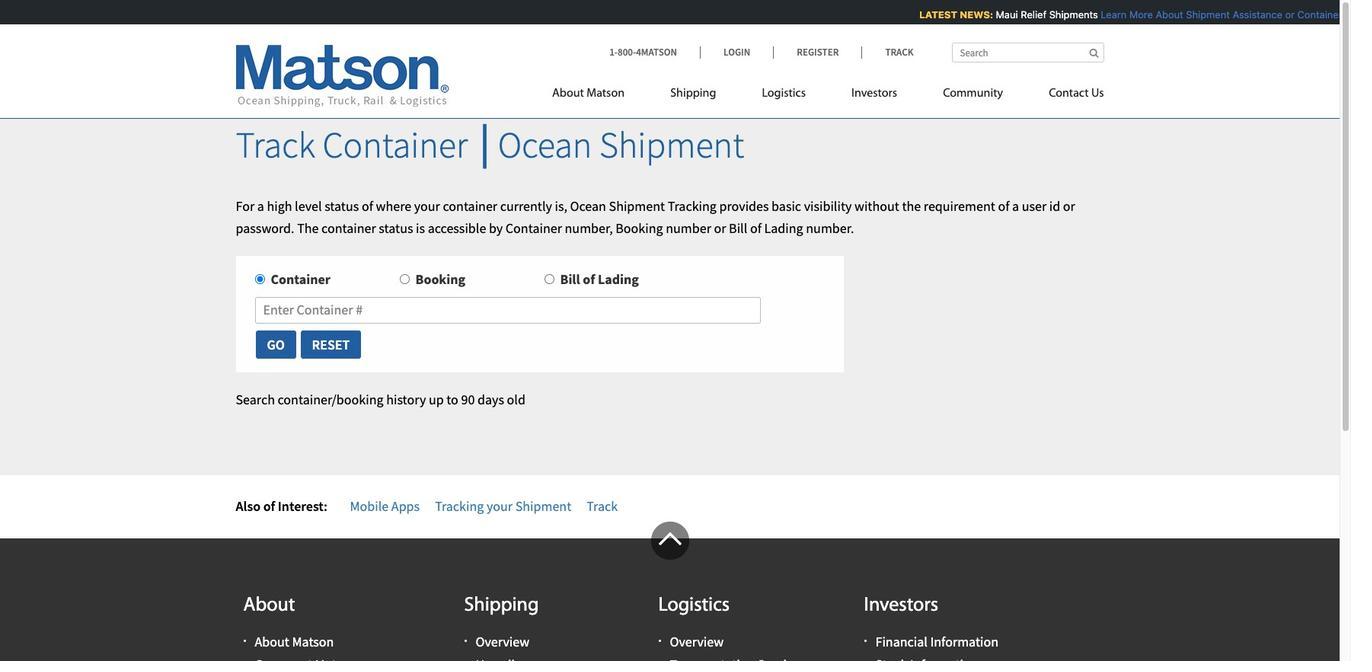 Task type: describe. For each thing, give the bounding box(es) containing it.
latest
[[917, 8, 955, 21]]

of down provides
[[750, 219, 762, 237]]

visibility
[[804, 197, 852, 215]]

lo
[[1343, 8, 1351, 21]]

matson inside "footer"
[[292, 633, 334, 651]]

also
[[236, 497, 261, 515]]

1 vertical spatial container
[[321, 219, 376, 237]]

overview link for logistics
[[670, 633, 724, 651]]

logistics link
[[739, 80, 829, 111]]

track for bottommost track link
[[587, 497, 618, 515]]

to
[[447, 391, 458, 408]]

tracking your shipment
[[435, 497, 571, 515]]

without
[[854, 197, 899, 215]]

logistics inside top menu navigation
[[762, 88, 806, 100]]

search
[[236, 391, 275, 408]]

1-
[[609, 46, 618, 59]]

about matson inside "footer"
[[255, 633, 334, 651]]

contact us link
[[1026, 80, 1104, 111]]

about inside top menu navigation
[[552, 88, 584, 100]]

overview link for shipping
[[476, 633, 529, 651]]

0 vertical spatial or
[[1283, 8, 1293, 21]]

track for the topmost track link
[[885, 46, 914, 59]]

currently
[[500, 197, 552, 215]]

shipment inside for a high level status of where your container currently is, ocean shipment tracking provides basic visibility without the requirement of a user id or password. the container status is accessible by container number, booking number or bill of lading number.
[[609, 197, 665, 215]]

shipping link
[[647, 80, 739, 111]]

assistance
[[1231, 8, 1281, 21]]

logistics inside "footer"
[[658, 595, 730, 616]]

for a high level status of where your container currently is, ocean shipment tracking provides basic visibility without the requirement of a user id or password. the container status is accessible by container number, booking number or bill of lading number.
[[236, 197, 1075, 237]]

overview for shipping
[[476, 633, 529, 651]]

provides
[[719, 197, 769, 215]]

login link
[[700, 46, 773, 59]]

shipping inside "footer"
[[464, 595, 539, 616]]

number
[[666, 219, 711, 237]]

1 vertical spatial your
[[487, 497, 513, 515]]

│ocean
[[475, 122, 592, 168]]

tracking your shipment link
[[435, 497, 571, 515]]

investors link
[[829, 80, 920, 111]]

container right the container option
[[271, 271, 331, 288]]

financial
[[875, 633, 928, 651]]

Bill of Lading radio
[[544, 274, 554, 284]]

history
[[386, 391, 426, 408]]

container up where
[[323, 122, 468, 168]]

search image
[[1089, 48, 1099, 58]]

lading inside for a high level status of where your container currently is, ocean shipment tracking provides basic visibility without the requirement of a user id or password. the container status is accessible by container number, booking number or bill of lading number.
[[764, 219, 803, 237]]

id
[[1049, 197, 1060, 215]]

mobile
[[350, 497, 389, 515]]

1 vertical spatial track link
[[587, 497, 618, 515]]

0 horizontal spatial status
[[325, 197, 359, 215]]

tracking inside for a high level status of where your container currently is, ocean shipment tracking provides basic visibility without the requirement of a user id or password. the container status is accessible by container number, booking number or bill of lading number.
[[668, 197, 717, 215]]

learn
[[1099, 8, 1125, 21]]

track container │ocean shipment
[[236, 122, 744, 168]]

shipping inside top menu navigation
[[670, 88, 716, 100]]

of left where
[[362, 197, 373, 215]]

shipments
[[1047, 8, 1096, 21]]

your inside for a high level status of where your container currently is, ocean shipment tracking provides basic visibility without the requirement of a user id or password. the container status is accessible by container number, booking number or bill of lading number.
[[414, 197, 440, 215]]

track for track container │ocean shipment
[[236, 122, 315, 168]]

the
[[297, 219, 319, 237]]

Search search field
[[952, 43, 1104, 62]]

top menu navigation
[[552, 80, 1104, 111]]

1 a from the left
[[257, 197, 264, 215]]

overview for logistics
[[670, 633, 724, 651]]

bill of lading
[[560, 271, 639, 288]]

90
[[461, 391, 475, 408]]

high
[[267, 197, 292, 215]]

is,
[[555, 197, 567, 215]]

login
[[724, 46, 750, 59]]

contact
[[1049, 88, 1089, 100]]

bill inside for a high level status of where your container currently is, ocean shipment tracking provides basic visibility without the requirement of a user id or password. the container status is accessible by container number, booking number or bill of lading number.
[[729, 219, 747, 237]]

us
[[1091, 88, 1104, 100]]

where
[[376, 197, 411, 215]]

1-800-4matson link
[[609, 46, 700, 59]]

by
[[489, 219, 503, 237]]

footer containing about
[[0, 521, 1340, 661]]

0 horizontal spatial tracking
[[435, 497, 484, 515]]



Task type: locate. For each thing, give the bounding box(es) containing it.
a right for
[[257, 197, 264, 215]]

0 horizontal spatial booking
[[415, 271, 465, 288]]

about matson link
[[552, 80, 647, 111], [255, 633, 334, 651]]

news:
[[958, 8, 991, 21]]

search container/booking history up to 90 days old
[[236, 391, 525, 408]]

0 vertical spatial about matson
[[552, 88, 625, 100]]

1 horizontal spatial container
[[443, 197, 497, 215]]

0 horizontal spatial about matson link
[[255, 633, 334, 651]]

about
[[1154, 8, 1181, 21], [552, 88, 584, 100], [243, 595, 295, 616], [255, 633, 289, 651]]

booking inside for a high level status of where your container currently is, ocean shipment tracking provides basic visibility without the requirement of a user id or password. the container status is accessible by container number, booking number or bill of lading number.
[[616, 219, 663, 237]]

0 vertical spatial status
[[325, 197, 359, 215]]

tracking right apps
[[435, 497, 484, 515]]

2 horizontal spatial or
[[1283, 8, 1293, 21]]

status right level
[[325, 197, 359, 215]]

2 vertical spatial track
[[587, 497, 618, 515]]

1 vertical spatial tracking
[[435, 497, 484, 515]]

financial information
[[875, 633, 998, 651]]

1 vertical spatial matson
[[292, 633, 334, 651]]

0 vertical spatial shipping
[[670, 88, 716, 100]]

old
[[507, 391, 525, 408]]

overview
[[476, 633, 529, 651], [670, 633, 724, 651]]

0 vertical spatial track link
[[862, 46, 914, 59]]

booking right booking radio
[[415, 271, 465, 288]]

2 overview link from the left
[[670, 633, 724, 651]]

your
[[414, 197, 440, 215], [487, 497, 513, 515]]

contact us
[[1049, 88, 1104, 100]]

0 horizontal spatial about matson
[[255, 633, 334, 651]]

more
[[1127, 8, 1151, 21]]

matson
[[587, 88, 625, 100], [292, 633, 334, 651]]

container/booking
[[278, 391, 384, 408]]

0 horizontal spatial a
[[257, 197, 264, 215]]

container
[[443, 197, 497, 215], [321, 219, 376, 237]]

status down where
[[379, 219, 413, 237]]

0 vertical spatial container
[[443, 197, 497, 215]]

overview link
[[476, 633, 529, 651], [670, 633, 724, 651]]

container
[[1296, 8, 1340, 21], [323, 122, 468, 168], [506, 219, 562, 237], [271, 271, 331, 288]]

or right the number on the top
[[714, 219, 726, 237]]

0 horizontal spatial your
[[414, 197, 440, 215]]

container down 'currently'
[[506, 219, 562, 237]]

Container radio
[[255, 274, 265, 284]]

up
[[429, 391, 444, 408]]

status
[[325, 197, 359, 215], [379, 219, 413, 237]]

learn more about shipment assistance or container lo link
[[1099, 8, 1351, 21]]

investors
[[851, 88, 897, 100], [864, 595, 938, 616]]

None button
[[255, 330, 297, 360], [300, 330, 362, 360], [255, 330, 297, 360], [300, 330, 362, 360]]

of right also at the bottom left of page
[[263, 497, 275, 515]]

mobile apps link
[[350, 497, 420, 515]]

or
[[1283, 8, 1293, 21], [1063, 197, 1075, 215], [714, 219, 726, 237]]

investors inside investors link
[[851, 88, 897, 100]]

1 vertical spatial about matson link
[[255, 633, 334, 651]]

user
[[1022, 197, 1047, 215]]

relief
[[1019, 8, 1045, 21]]

apps
[[391, 497, 420, 515]]

0 vertical spatial booking
[[616, 219, 663, 237]]

booking
[[616, 219, 663, 237], [415, 271, 465, 288]]

1 vertical spatial shipping
[[464, 595, 539, 616]]

a left the user on the right top of the page
[[1012, 197, 1019, 215]]

investors down register link
[[851, 88, 897, 100]]

ocean
[[570, 197, 606, 215]]

1 vertical spatial logistics
[[658, 595, 730, 616]]

1-800-4matson
[[609, 46, 677, 59]]

financial information link
[[875, 633, 998, 651]]

matson inside top menu navigation
[[587, 88, 625, 100]]

information
[[930, 633, 998, 651]]

or right assistance
[[1283, 8, 1293, 21]]

footer
[[0, 521, 1340, 661]]

0 vertical spatial bill
[[729, 219, 747, 237]]

1 horizontal spatial bill
[[729, 219, 747, 237]]

1 horizontal spatial shipping
[[670, 88, 716, 100]]

community
[[943, 88, 1003, 100]]

or right id
[[1063, 197, 1075, 215]]

1 vertical spatial booking
[[415, 271, 465, 288]]

booking left the number on the top
[[616, 219, 663, 237]]

logistics down register link
[[762, 88, 806, 100]]

accessible
[[428, 219, 486, 237]]

register link
[[773, 46, 862, 59]]

1 vertical spatial investors
[[864, 595, 938, 616]]

0 horizontal spatial or
[[714, 219, 726, 237]]

0 vertical spatial about matson link
[[552, 80, 647, 111]]

lading down number, on the left top of page
[[598, 271, 639, 288]]

1 vertical spatial lading
[[598, 271, 639, 288]]

1 horizontal spatial a
[[1012, 197, 1019, 215]]

0 vertical spatial lading
[[764, 219, 803, 237]]

lading
[[764, 219, 803, 237], [598, 271, 639, 288]]

maui
[[994, 8, 1016, 21]]

0 horizontal spatial container
[[321, 219, 376, 237]]

container right the
[[321, 219, 376, 237]]

0 vertical spatial track
[[885, 46, 914, 59]]

shipment
[[1184, 8, 1228, 21], [599, 122, 744, 168], [609, 197, 665, 215], [515, 497, 571, 515]]

1 horizontal spatial about matson link
[[552, 80, 647, 111]]

backtop image
[[651, 521, 689, 559]]

1 horizontal spatial about matson
[[552, 88, 625, 100]]

1 horizontal spatial status
[[379, 219, 413, 237]]

0 horizontal spatial track
[[236, 122, 315, 168]]

latest news: maui relief shipments learn more about shipment assistance or container lo
[[917, 8, 1351, 21]]

bill right bill of lading radio at the left top
[[560, 271, 580, 288]]

0 vertical spatial logistics
[[762, 88, 806, 100]]

container inside for a high level status of where your container currently is, ocean shipment tracking provides basic visibility without the requirement of a user id or password. the container status is accessible by container number, booking number or bill of lading number.
[[506, 219, 562, 237]]

0 horizontal spatial shipping
[[464, 595, 539, 616]]

requirement
[[924, 197, 995, 215]]

about matson inside top menu navigation
[[552, 88, 625, 100]]

1 horizontal spatial matson
[[587, 88, 625, 100]]

1 vertical spatial bill
[[560, 271, 580, 288]]

2 a from the left
[[1012, 197, 1019, 215]]

0 horizontal spatial bill
[[560, 271, 580, 288]]

0 vertical spatial matson
[[587, 88, 625, 100]]

1 horizontal spatial tracking
[[668, 197, 717, 215]]

is
[[416, 219, 425, 237]]

0 horizontal spatial track link
[[587, 497, 618, 515]]

logistics down backtop image
[[658, 595, 730, 616]]

1 horizontal spatial your
[[487, 497, 513, 515]]

1 vertical spatial or
[[1063, 197, 1075, 215]]

shipping
[[670, 88, 716, 100], [464, 595, 539, 616]]

blue matson logo with ocean, shipping, truck, rail and logistics written beneath it. image
[[236, 45, 449, 107]]

community link
[[920, 80, 1026, 111]]

2 overview from the left
[[670, 633, 724, 651]]

of
[[362, 197, 373, 215], [998, 197, 1009, 215], [750, 219, 762, 237], [583, 271, 595, 288], [263, 497, 275, 515]]

basic
[[772, 197, 801, 215]]

container up the accessible
[[443, 197, 497, 215]]

1 horizontal spatial overview link
[[670, 633, 724, 651]]

2 vertical spatial or
[[714, 219, 726, 237]]

1 vertical spatial about matson
[[255, 633, 334, 651]]

1 horizontal spatial logistics
[[762, 88, 806, 100]]

number.
[[806, 219, 854, 237]]

days
[[477, 391, 504, 408]]

tracking up the number on the top
[[668, 197, 717, 215]]

1 horizontal spatial track
[[587, 497, 618, 515]]

for
[[236, 197, 254, 215]]

0 vertical spatial your
[[414, 197, 440, 215]]

0 horizontal spatial matson
[[292, 633, 334, 651]]

investors inside "footer"
[[864, 595, 938, 616]]

of right bill of lading radio at the left top
[[583, 271, 595, 288]]

1 vertical spatial status
[[379, 219, 413, 237]]

register
[[797, 46, 839, 59]]

0 vertical spatial tracking
[[668, 197, 717, 215]]

0 horizontal spatial logistics
[[658, 595, 730, 616]]

1 horizontal spatial lading
[[764, 219, 803, 237]]

0 horizontal spatial overview
[[476, 633, 529, 651]]

interest:
[[278, 497, 327, 515]]

2 horizontal spatial track
[[885, 46, 914, 59]]

0 horizontal spatial overview link
[[476, 633, 529, 651]]

1 horizontal spatial or
[[1063, 197, 1075, 215]]

0 vertical spatial investors
[[851, 88, 897, 100]]

container left "lo"
[[1296, 8, 1340, 21]]

mobile apps
[[350, 497, 420, 515]]

also of interest:
[[236, 497, 327, 515]]

of left the user on the right top of the page
[[998, 197, 1009, 215]]

the
[[902, 197, 921, 215]]

800-
[[618, 46, 636, 59]]

1 horizontal spatial overview
[[670, 633, 724, 651]]

Booking radio
[[399, 274, 409, 284]]

track
[[885, 46, 914, 59], [236, 122, 315, 168], [587, 497, 618, 515]]

1 horizontal spatial track link
[[862, 46, 914, 59]]

number,
[[565, 219, 613, 237]]

about matson
[[552, 88, 625, 100], [255, 633, 334, 651]]

track link
[[862, 46, 914, 59], [587, 497, 618, 515]]

lading down basic
[[764, 219, 803, 237]]

bill
[[729, 219, 747, 237], [560, 271, 580, 288]]

investors up 'financial'
[[864, 595, 938, 616]]

password.
[[236, 219, 294, 237]]

a
[[257, 197, 264, 215], [1012, 197, 1019, 215]]

1 horizontal spatial booking
[[616, 219, 663, 237]]

Enter Container # text field
[[255, 297, 761, 324]]

1 overview link from the left
[[476, 633, 529, 651]]

0 horizontal spatial lading
[[598, 271, 639, 288]]

4matson
[[636, 46, 677, 59]]

1 overview from the left
[[476, 633, 529, 651]]

tracking
[[668, 197, 717, 215], [435, 497, 484, 515]]

level
[[295, 197, 322, 215]]

None search field
[[952, 43, 1104, 62]]

bill down provides
[[729, 219, 747, 237]]

1 vertical spatial track
[[236, 122, 315, 168]]



Task type: vqa. For each thing, say whether or not it's contained in the screenshot.
We
no



